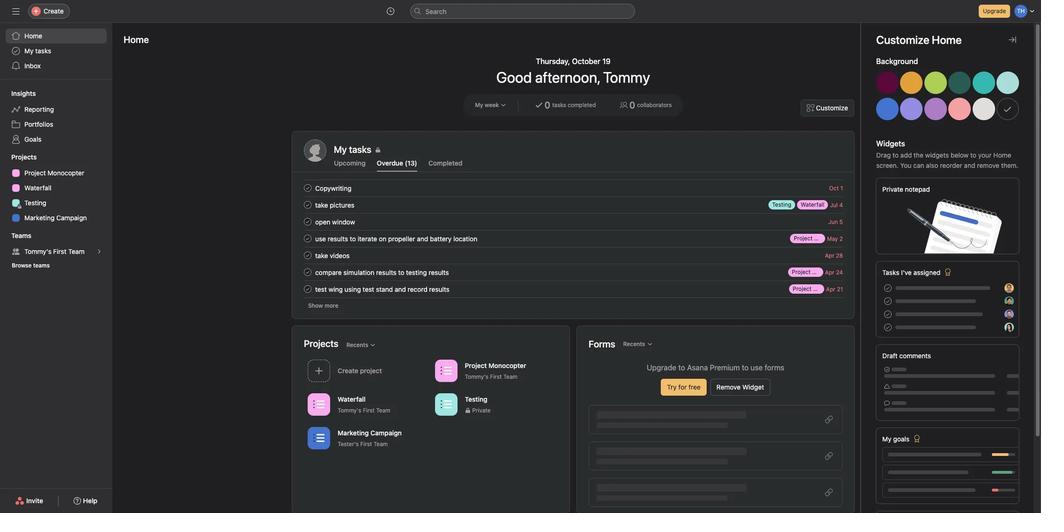 Task type: locate. For each thing, give the bounding box(es) containing it.
monocopter
[[48, 169, 84, 177], [814, 235, 847, 242], [813, 269, 845, 276], [813, 286, 846, 293], [489, 362, 526, 370]]

oct 1 button
[[830, 185, 843, 192]]

2 completed image from the top
[[302, 233, 313, 245]]

2 vertical spatial my
[[883, 436, 892, 444]]

add profile photo image
[[304, 140, 327, 162]]

1 horizontal spatial list image
[[441, 399, 452, 411]]

my up inbox
[[24, 47, 34, 55]]

1 vertical spatial waterfall link
[[797, 201, 828, 210]]

wing
[[329, 286, 343, 294]]

first inside the teams 'element'
[[53, 248, 67, 256]]

use left "forms"
[[751, 364, 763, 372]]

19
[[603, 57, 611, 66]]

jul
[[830, 202, 838, 209]]

apr left 24
[[825, 269, 835, 276]]

project monocopter for test wing using test stand and record results
[[793, 286, 846, 293]]

private
[[883, 186, 904, 193], [472, 407, 491, 414]]

copywriting
[[315, 184, 352, 192]]

1 vertical spatial upgrade
[[647, 364, 677, 372]]

waterfall link for right testing link
[[797, 201, 828, 210]]

list image
[[313, 399, 325, 411], [441, 399, 452, 411]]

5 completed image from the top
[[302, 284, 313, 295]]

0 horizontal spatial tommy's
[[24, 248, 51, 256]]

list image for waterfall
[[313, 399, 325, 411]]

0 vertical spatial projects
[[11, 153, 37, 161]]

tasks
[[35, 47, 51, 55], [552, 102, 566, 109]]

them.
[[1002, 162, 1019, 170]]

1 horizontal spatial recents button
[[619, 338, 657, 351]]

recents up "create project"
[[347, 342, 368, 349]]

my for my tasks
[[24, 47, 34, 55]]

campaign down the waterfall tommy's first team
[[371, 429, 402, 437]]

results right record
[[429, 286, 450, 294]]

completed checkbox left the take pictures
[[302, 200, 313, 211]]

1 vertical spatial apr
[[825, 269, 835, 276]]

0 horizontal spatial private
[[472, 407, 491, 414]]

1 completed checkbox from the top
[[302, 200, 313, 211]]

recents for projects
[[347, 342, 368, 349]]

0 horizontal spatial waterfall
[[24, 184, 51, 192]]

browse teams
[[12, 262, 50, 269]]

thursday,
[[536, 57, 570, 66]]

use results to iterate on propeller and battery location
[[315, 235, 478, 243]]

project monocopter link down apr 28
[[788, 268, 845, 277]]

drag to add the widgets below to your home screen. you can also reorder and remove them.
[[877, 151, 1019, 170]]

1 horizontal spatial campaign
[[371, 429, 402, 437]]

and left battery
[[417, 235, 428, 243]]

2 vertical spatial completed checkbox
[[302, 284, 313, 295]]

1 vertical spatial marketing
[[338, 429, 369, 437]]

waterfall left the "jul"
[[801, 201, 825, 208]]

monocopter inside 'project monocopter tommy's first team'
[[489, 362, 526, 370]]

0 horizontal spatial 0
[[545, 100, 551, 111]]

for
[[679, 384, 687, 392]]

3 completed checkbox from the top
[[302, 250, 313, 261]]

battery
[[430, 235, 452, 243]]

waterfall down "create project"
[[338, 396, 366, 404]]

1 horizontal spatial 0
[[630, 100, 635, 111]]

testing
[[406, 269, 427, 277]]

my goals
[[883, 436, 910, 444]]

widget
[[743, 384, 764, 392]]

and right stand
[[395, 286, 406, 294]]

0 vertical spatial completed image
[[302, 183, 313, 194]]

1 horizontal spatial marketing
[[338, 429, 369, 437]]

1 horizontal spatial tommy's
[[338, 407, 361, 414]]

0 horizontal spatial my
[[24, 47, 34, 55]]

take for take videos
[[315, 252, 328, 260]]

home inside drag to add the widgets below to your home screen. you can also reorder and remove them.
[[994, 151, 1012, 159]]

team inside 'element'
[[68, 248, 85, 256]]

using
[[345, 286, 361, 294]]

show more
[[308, 303, 338, 310]]

0 horizontal spatial recents button
[[342, 339, 380, 352]]

customize
[[816, 104, 848, 112]]

1 take from the top
[[315, 201, 328, 209]]

1 0 from the left
[[545, 100, 551, 111]]

upgrade inside upgrade button
[[983, 7, 1006, 15]]

0 horizontal spatial test
[[315, 286, 327, 294]]

0 for tasks completed
[[545, 100, 551, 111]]

0 vertical spatial take
[[315, 201, 328, 209]]

use down open
[[315, 235, 326, 243]]

monocopter inside projects element
[[48, 169, 84, 177]]

0 left tasks completed
[[545, 100, 551, 111]]

0 horizontal spatial home
[[24, 32, 42, 40]]

portfolios
[[24, 120, 53, 128]]

project monocopter for use results to iterate on propeller and battery location
[[794, 235, 847, 242]]

0 horizontal spatial list image
[[313, 433, 325, 444]]

help
[[83, 498, 97, 505]]

teams
[[11, 232, 31, 240]]

completed image
[[302, 200, 313, 211], [302, 216, 313, 228], [302, 250, 313, 261], [302, 267, 313, 278], [302, 284, 313, 295]]

1 vertical spatial my
[[475, 102, 483, 109]]

1 horizontal spatial list image
[[441, 366, 452, 377]]

2 completed image from the top
[[302, 216, 313, 228]]

campaign up the teams 'element' at the left of the page
[[56, 214, 87, 222]]

completed image left open
[[302, 216, 313, 228]]

take
[[315, 201, 328, 209], [315, 252, 328, 260]]

Completed checkbox
[[302, 200, 313, 211], [302, 216, 313, 228], [302, 250, 313, 261], [302, 267, 313, 278]]

3 completed image from the top
[[302, 250, 313, 261]]

recents right forms
[[623, 341, 645, 348]]

projects
[[11, 153, 37, 161], [304, 338, 339, 349]]

1 horizontal spatial projects
[[304, 338, 339, 349]]

completed checkbox left compare
[[302, 267, 313, 278]]

my for my goals
[[883, 436, 892, 444]]

tommy's inside the waterfall tommy's first team
[[338, 407, 361, 414]]

marketing campaign
[[24, 214, 87, 222]]

recents button
[[619, 338, 657, 351], [342, 339, 380, 352]]

0 horizontal spatial marketing
[[24, 214, 55, 222]]

2 horizontal spatial testing
[[772, 201, 792, 208]]

completed checkbox left "take videos"
[[302, 250, 313, 261]]

Search tasks, projects, and more text field
[[410, 4, 635, 19]]

upgrade for upgrade
[[983, 7, 1006, 15]]

waterfall inside the waterfall tommy's first team
[[338, 396, 366, 404]]

project monocopter link down apr 24
[[789, 285, 846, 294]]

waterfall link left the "jul"
[[797, 201, 828, 210]]

2 horizontal spatial and
[[964, 162, 976, 170]]

1 vertical spatial and
[[417, 235, 428, 243]]

project monocopter inside projects element
[[24, 169, 84, 177]]

0 vertical spatial and
[[964, 162, 976, 170]]

0 vertical spatial list image
[[441, 366, 452, 377]]

marketing inside marketing campaign "link"
[[24, 214, 55, 222]]

2 completed checkbox from the top
[[302, 216, 313, 228]]

2 vertical spatial tommy's
[[338, 407, 361, 414]]

waterfall up marketing campaign
[[24, 184, 51, 192]]

recents button up "create project"
[[342, 339, 380, 352]]

testing inside projects element
[[24, 199, 46, 207]]

3 completed checkbox from the top
[[302, 284, 313, 295]]

project monocopter link for test wing using test stand and record results
[[789, 285, 846, 294]]

week
[[485, 102, 499, 109]]

2 list image from the left
[[441, 399, 452, 411]]

widgets
[[877, 140, 905, 148]]

0 left collaborators
[[630, 100, 635, 111]]

teams button
[[0, 231, 31, 241]]

apr
[[825, 252, 835, 259], [825, 269, 835, 276], [826, 286, 836, 293]]

simulation
[[344, 269, 374, 277]]

0 horizontal spatial testing
[[24, 199, 46, 207]]

0 vertical spatial completed checkbox
[[302, 183, 313, 194]]

completed
[[568, 102, 596, 109]]

1 horizontal spatial upgrade
[[983, 7, 1006, 15]]

my left week
[[475, 102, 483, 109]]

recents button for forms
[[619, 338, 657, 351]]

0 horizontal spatial use
[[315, 235, 326, 243]]

jul 4 button
[[830, 202, 843, 209]]

completed image
[[302, 183, 313, 194], [302, 233, 313, 245]]

0 vertical spatial waterfall link
[[6, 181, 107, 196]]

2 horizontal spatial home
[[994, 151, 1012, 159]]

teams element
[[0, 228, 112, 275]]

1 horizontal spatial private
[[883, 186, 904, 193]]

1 horizontal spatial waterfall
[[338, 396, 366, 404]]

projects button
[[0, 153, 37, 162]]

upgrade button
[[979, 5, 1011, 18]]

to left add
[[893, 151, 899, 159]]

apr 24 button
[[825, 269, 843, 276]]

customize button
[[801, 100, 855, 117]]

marketing inside marketing campaign tester's first team
[[338, 429, 369, 437]]

1 completed image from the top
[[302, 200, 313, 211]]

0 vertical spatial tommy's
[[24, 248, 51, 256]]

0 horizontal spatial list image
[[313, 399, 325, 411]]

and down the below
[[964, 162, 976, 170]]

1 horizontal spatial tasks
[[552, 102, 566, 109]]

2 vertical spatial and
[[395, 286, 406, 294]]

completed checkbox for compare simulation results to testing results
[[302, 267, 313, 278]]

0 horizontal spatial projects
[[11, 153, 37, 161]]

test left wing
[[315, 286, 327, 294]]

hide sidebar image
[[12, 7, 20, 15]]

completed checkbox for take videos
[[302, 250, 313, 261]]

private notepad
[[883, 186, 930, 193]]

projects down "goals"
[[11, 153, 37, 161]]

waterfall link for project monocopter link below goals link
[[6, 181, 107, 196]]

completed image for compare simulation results to testing results
[[302, 267, 313, 278]]

list image
[[441, 366, 452, 377], [313, 433, 325, 444]]

invite
[[26, 498, 43, 505]]

1 vertical spatial campaign
[[371, 429, 402, 437]]

0 horizontal spatial tasks
[[35, 47, 51, 55]]

2 horizontal spatial my
[[883, 436, 892, 444]]

recents button right forms
[[619, 338, 657, 351]]

free
[[689, 384, 701, 392]]

2 horizontal spatial tommy's
[[465, 374, 489, 381]]

testing
[[24, 199, 46, 207], [772, 201, 792, 208], [465, 396, 488, 404]]

overdue (13) button
[[377, 159, 417, 172]]

projects down show more button
[[304, 338, 339, 349]]

draft
[[883, 352, 898, 360]]

upgrade
[[983, 7, 1006, 15], [647, 364, 677, 372]]

apr 21 button
[[826, 286, 843, 293]]

1 list image from the left
[[313, 399, 325, 411]]

project monocopter down apr 28
[[792, 269, 845, 276]]

goals
[[24, 135, 41, 143]]

1 vertical spatial tasks
[[552, 102, 566, 109]]

0 vertical spatial private
[[883, 186, 904, 193]]

0 horizontal spatial campaign
[[56, 214, 87, 222]]

to left asana
[[679, 364, 685, 372]]

location
[[454, 235, 478, 243]]

1 horizontal spatial testing
[[465, 396, 488, 404]]

to left iterate
[[350, 235, 356, 243]]

project monocopter link for compare simulation results to testing results
[[788, 268, 845, 277]]

completed image left "take videos"
[[302, 250, 313, 261]]

asana
[[687, 364, 708, 372]]

1 horizontal spatial use
[[751, 364, 763, 372]]

background option group
[[877, 72, 1019, 124]]

my tasks
[[334, 144, 372, 155]]

project monocopter tommy's first team
[[465, 362, 526, 381]]

results right testing
[[429, 269, 449, 277]]

testing link
[[6, 196, 107, 211], [769, 201, 795, 210]]

completed checkbox left open
[[302, 216, 313, 228]]

0 horizontal spatial waterfall link
[[6, 181, 107, 196]]

apr 28 button
[[825, 252, 843, 259]]

1 vertical spatial projects
[[304, 338, 339, 349]]

apr for compare simulation results to testing results
[[825, 269, 835, 276]]

marketing up teams
[[24, 214, 55, 222]]

upcoming button
[[334, 159, 366, 172]]

completed checkbox for take pictures
[[302, 200, 313, 211]]

0 vertical spatial campaign
[[56, 214, 87, 222]]

Completed checkbox
[[302, 183, 313, 194], [302, 233, 313, 245], [302, 284, 313, 295]]

customize home
[[877, 33, 962, 46]]

1 vertical spatial tommy's
[[465, 374, 489, 381]]

monocopter for use results to iterate on propeller and battery location
[[814, 235, 847, 242]]

4 completed checkbox from the top
[[302, 267, 313, 278]]

completed image for copywriting
[[302, 183, 313, 194]]

my inside "link"
[[24, 47, 34, 55]]

and
[[964, 162, 976, 170], [417, 235, 428, 243], [395, 286, 406, 294]]

0 horizontal spatial recents
[[347, 342, 368, 349]]

test right using
[[363, 286, 374, 294]]

waterfall link inside projects element
[[6, 181, 107, 196]]

completed image for use results to iterate on propeller and battery location
[[302, 233, 313, 245]]

create project
[[338, 367, 382, 375]]

2 0 from the left
[[630, 100, 635, 111]]

take left videos
[[315, 252, 328, 260]]

project monocopter down jun
[[794, 235, 847, 242]]

private down 'project monocopter tommy's first team'
[[472, 407, 491, 414]]

4 completed image from the top
[[302, 267, 313, 278]]

2 take from the top
[[315, 252, 328, 260]]

project inside 'project monocopter tommy's first team'
[[465, 362, 487, 370]]

my tasks link
[[6, 44, 107, 59]]

create project link
[[304, 357, 431, 387]]

tommy's
[[24, 248, 51, 256], [465, 374, 489, 381], [338, 407, 361, 414]]

reorder
[[940, 162, 963, 170]]

take up open
[[315, 201, 328, 209]]

1 vertical spatial completed checkbox
[[302, 233, 313, 245]]

1 horizontal spatial waterfall link
[[797, 201, 828, 210]]

show
[[308, 303, 323, 310]]

2 completed checkbox from the top
[[302, 233, 313, 245]]

1 completed image from the top
[[302, 183, 313, 194]]

2 vertical spatial waterfall
[[338, 396, 366, 404]]

to up remove widget
[[742, 364, 749, 372]]

my left goals
[[883, 436, 892, 444]]

2 horizontal spatial waterfall
[[801, 201, 825, 208]]

(13)
[[405, 159, 417, 167]]

1 horizontal spatial my
[[475, 102, 483, 109]]

project monocopter down goals link
[[24, 169, 84, 177]]

waterfall link up marketing campaign
[[6, 181, 107, 196]]

1 vertical spatial list image
[[313, 433, 325, 444]]

project for compare simulation results to testing results
[[792, 269, 811, 276]]

take videos
[[315, 252, 350, 260]]

completed image up the show
[[302, 284, 313, 295]]

completed image left compare
[[302, 267, 313, 278]]

1 horizontal spatial test
[[363, 286, 374, 294]]

marketing up tester's
[[338, 429, 369, 437]]

private down screen.
[[883, 186, 904, 193]]

tommy's first team
[[24, 248, 85, 256]]

my week
[[475, 102, 499, 109]]

campaign inside marketing campaign tester's first team
[[371, 429, 402, 437]]

4
[[840, 202, 843, 209]]

1 horizontal spatial recents
[[623, 341, 645, 348]]

campaign inside "link"
[[56, 214, 87, 222]]

more
[[325, 303, 338, 310]]

1 vertical spatial take
[[315, 252, 328, 260]]

my inside dropdown button
[[475, 102, 483, 109]]

2 test from the left
[[363, 286, 374, 294]]

0 horizontal spatial upgrade
[[647, 364, 677, 372]]

0 horizontal spatial and
[[395, 286, 406, 294]]

1 vertical spatial completed image
[[302, 233, 313, 245]]

1 completed checkbox from the top
[[302, 183, 313, 194]]

0 vertical spatial marketing
[[24, 214, 55, 222]]

i've
[[901, 269, 912, 277]]

project monocopter down apr 24
[[793, 286, 846, 293]]

to
[[893, 151, 899, 159], [971, 151, 977, 159], [350, 235, 356, 243], [398, 269, 404, 277], [679, 364, 685, 372], [742, 364, 749, 372]]

tommy's inside 'project monocopter tommy's first team'
[[465, 374, 489, 381]]

completed image left the take pictures
[[302, 200, 313, 211]]

team inside 'project monocopter tommy's first team'
[[503, 374, 518, 381]]

0 vertical spatial waterfall
[[24, 184, 51, 192]]

0 vertical spatial tasks
[[35, 47, 51, 55]]

0 vertical spatial use
[[315, 235, 326, 243]]

apr left 28
[[825, 252, 835, 259]]

project monocopter link down jun
[[790, 234, 847, 244]]

take for take pictures
[[315, 201, 328, 209]]

2 vertical spatial apr
[[826, 286, 836, 293]]

apr left 21
[[826, 286, 836, 293]]

to left your
[[971, 151, 977, 159]]

oct
[[830, 185, 839, 192]]

1 test from the left
[[315, 286, 327, 294]]

1 horizontal spatial home
[[124, 34, 149, 45]]

may
[[827, 235, 838, 242]]

projects element
[[0, 149, 112, 228]]

0 vertical spatial my
[[24, 47, 34, 55]]

tasks up inbox
[[35, 47, 51, 55]]

1 vertical spatial private
[[472, 407, 491, 414]]

completed image for take pictures
[[302, 200, 313, 211]]

results
[[328, 235, 348, 243], [376, 269, 397, 277], [429, 269, 449, 277], [429, 286, 450, 294]]

0 vertical spatial upgrade
[[983, 7, 1006, 15]]

tasks left completed
[[552, 102, 566, 109]]

completed checkbox for open window
[[302, 216, 313, 228]]

draft comments
[[883, 352, 931, 360]]

marketing for marketing campaign
[[24, 214, 55, 222]]



Task type: describe. For each thing, give the bounding box(es) containing it.
window
[[332, 218, 355, 226]]

0 for collaborators
[[630, 100, 635, 111]]

completed image for open window
[[302, 216, 313, 228]]

project monocopter for compare simulation results to testing results
[[792, 269, 845, 276]]

0 horizontal spatial testing link
[[6, 196, 107, 211]]

see details, tommy's first team image
[[97, 249, 102, 255]]

insights button
[[0, 89, 36, 98]]

0 vertical spatial apr
[[825, 252, 835, 259]]

reporting
[[24, 105, 54, 113]]

try
[[667, 384, 677, 392]]

remove
[[977, 162, 1000, 170]]

thursday, october 19 good afternoon, tommy
[[496, 57, 650, 86]]

home link
[[6, 29, 107, 44]]

tasks
[[883, 269, 900, 277]]

below
[[951, 151, 969, 159]]

comments
[[900, 352, 931, 360]]

compare simulation results to testing results
[[315, 269, 449, 277]]

forms
[[589, 339, 615, 350]]

results up stand
[[376, 269, 397, 277]]

drag
[[877, 151, 891, 159]]

recents button for projects
[[342, 339, 380, 352]]

global element
[[0, 23, 112, 79]]

afternoon,
[[535, 68, 600, 86]]

overdue
[[377, 159, 403, 167]]

propeller
[[388, 235, 415, 243]]

list image for marketing
[[313, 433, 325, 444]]

assigned
[[914, 269, 941, 277]]

campaign for marketing campaign tester's first team
[[371, 429, 402, 437]]

project monocopter link for use results to iterate on propeller and battery location
[[790, 234, 847, 244]]

1 horizontal spatial and
[[417, 235, 428, 243]]

apr 24
[[825, 269, 843, 276]]

notepad
[[905, 186, 930, 193]]

first inside 'project monocopter tommy's first team'
[[490, 374, 502, 381]]

home inside global element
[[24, 32, 42, 40]]

portfolios link
[[6, 117, 107, 132]]

october
[[572, 57, 601, 66]]

insights element
[[0, 85, 112, 149]]

marketing campaign tester's first team
[[338, 429, 402, 448]]

good
[[496, 68, 532, 86]]

tester's
[[338, 441, 359, 448]]

marketing campaign link
[[6, 211, 107, 226]]

and inside drag to add the widgets below to your home screen. you can also reorder and remove them.
[[964, 162, 976, 170]]

background
[[877, 57, 918, 66]]

my for my week
[[475, 102, 483, 109]]

overdue (13)
[[377, 159, 417, 167]]

tommy
[[603, 68, 650, 86]]

first inside the waterfall tommy's first team
[[363, 407, 375, 414]]

21
[[837, 286, 843, 293]]

teams
[[33, 262, 50, 269]]

tasks inside "link"
[[35, 47, 51, 55]]

pictures
[[330, 201, 355, 209]]

apr 28
[[825, 252, 843, 259]]

1 vertical spatial use
[[751, 364, 763, 372]]

project for use results to iterate on propeller and battery location
[[794, 235, 813, 242]]

forms
[[765, 364, 785, 372]]

marketing for marketing campaign tester's first team
[[338, 429, 369, 437]]

private for private
[[472, 407, 491, 414]]

oct 1
[[830, 185, 843, 192]]

upgrade for upgrade to asana premium to use forms
[[647, 364, 677, 372]]

results up videos
[[328, 235, 348, 243]]

monocopter for compare simulation results to testing results
[[813, 269, 845, 276]]

campaign for marketing campaign
[[56, 214, 87, 222]]

premium
[[710, 364, 740, 372]]

completed checkbox for test wing using test stand and record results
[[302, 284, 313, 295]]

completed image for test wing using test stand and record results
[[302, 284, 313, 295]]

inbox
[[24, 62, 41, 70]]

insights
[[11, 89, 36, 97]]

project monocopter link down goals link
[[6, 166, 107, 181]]

take pictures
[[315, 201, 355, 209]]

goals link
[[6, 132, 107, 147]]

recents for forms
[[623, 341, 645, 348]]

list image for project
[[441, 366, 452, 377]]

screen.
[[877, 162, 899, 170]]

invite button
[[9, 493, 49, 510]]

record
[[408, 286, 428, 294]]

private for private notepad
[[883, 186, 904, 193]]

jun 5
[[829, 219, 843, 226]]

completed
[[429, 159, 463, 167]]

tommy's first team link
[[6, 245, 107, 260]]

upgrade to asana premium to use forms
[[647, 364, 785, 372]]

waterfall inside projects element
[[24, 184, 51, 192]]

list image for testing
[[441, 399, 452, 411]]

videos
[[330, 252, 350, 260]]

can
[[914, 162, 925, 170]]

my week button
[[471, 99, 511, 112]]

tommy's inside the teams 'element'
[[24, 248, 51, 256]]

close customization pane image
[[1009, 36, 1017, 44]]

monocopter for test wing using test stand and record results
[[813, 286, 846, 293]]

history image
[[387, 7, 394, 15]]

team inside the waterfall tommy's first team
[[376, 407, 390, 414]]

show more button
[[304, 300, 343, 313]]

team inside marketing campaign tester's first team
[[374, 441, 388, 448]]

to left testing
[[398, 269, 404, 277]]

browse teams button
[[7, 260, 54, 273]]

apr for test wing using test stand and record results
[[826, 286, 836, 293]]

you
[[901, 162, 912, 170]]

1 horizontal spatial testing link
[[769, 201, 795, 210]]

jun
[[829, 219, 838, 226]]

test wing using test stand and record results
[[315, 286, 450, 294]]

inbox link
[[6, 59, 107, 74]]

compare
[[315, 269, 342, 277]]

waterfall tommy's first team
[[338, 396, 390, 414]]

tasks i've assigned
[[883, 269, 941, 277]]

create button
[[28, 4, 70, 19]]

28
[[836, 252, 843, 259]]

24
[[836, 269, 843, 276]]

completed image for take videos
[[302, 250, 313, 261]]

project for test wing using test stand and record results
[[793, 286, 812, 293]]

jun 5 button
[[829, 219, 843, 226]]

projects inside dropdown button
[[11, 153, 37, 161]]

first inside marketing campaign tester's first team
[[360, 441, 372, 448]]

apr 21
[[826, 286, 843, 293]]

5
[[840, 219, 843, 226]]

1 vertical spatial waterfall
[[801, 201, 825, 208]]

try for free
[[667, 384, 701, 392]]

open
[[315, 218, 330, 226]]

your
[[979, 151, 992, 159]]

tasks completed
[[552, 102, 596, 109]]

1
[[841, 185, 843, 192]]

try for free button
[[661, 379, 707, 396]]

completed checkbox for copywriting
[[302, 183, 313, 194]]

reporting link
[[6, 102, 107, 117]]

browse
[[12, 262, 32, 269]]

completed checkbox for use results to iterate on propeller and battery location
[[302, 233, 313, 245]]

also
[[926, 162, 939, 170]]



Task type: vqa. For each thing, say whether or not it's contained in the screenshot.
row containing Task name
no



